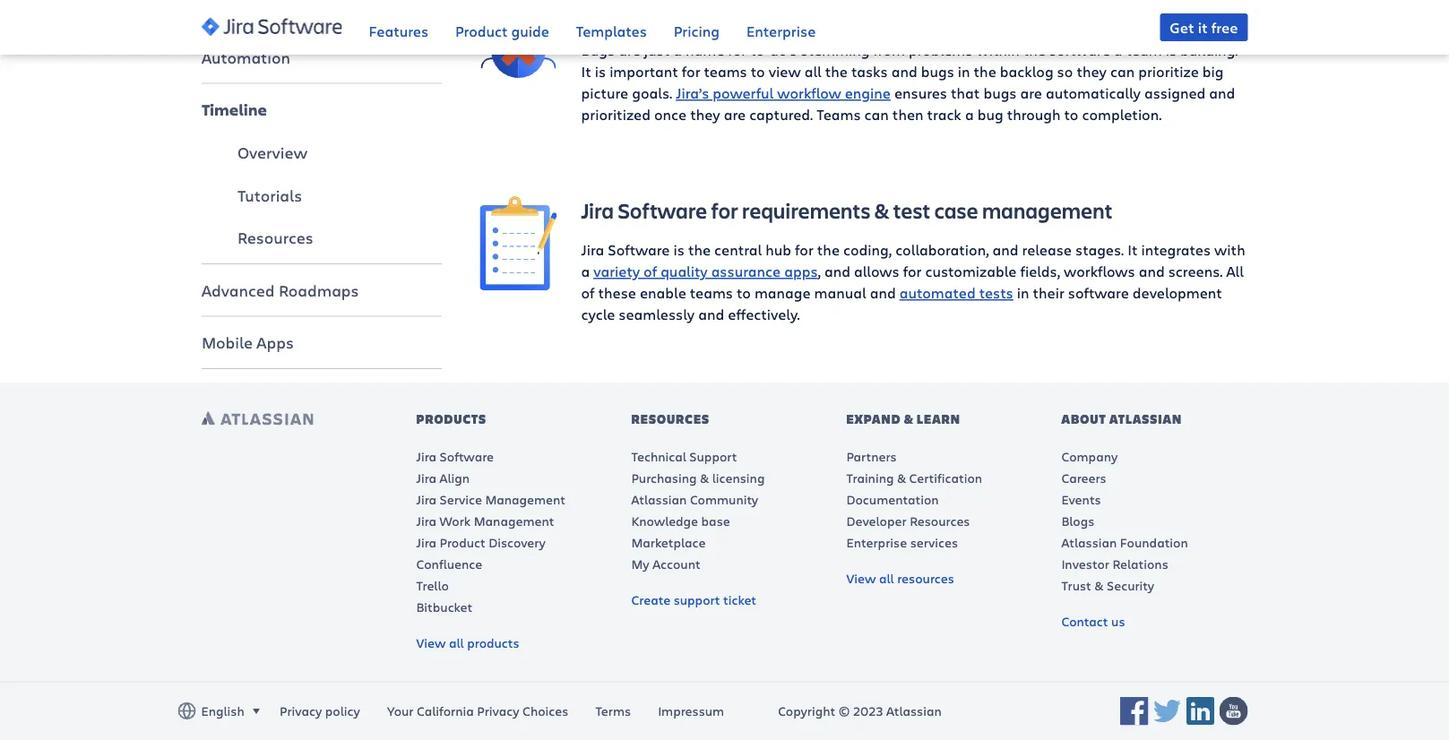Task type: describe. For each thing, give the bounding box(es) containing it.
events link
[[1062, 491, 1101, 508]]

bugs inside bugs are just a name for to-do's stemming from problems within the software a team is building. it is important for teams to view all the tasks and bugs in the backlog so they can prioritize big picture goals.
[[921, 62, 954, 82]]

and inside the in their software development cycle seamlessly and effectively.
[[698, 305, 724, 324]]

software for jira
[[440, 448, 494, 465]]

cycle
[[581, 305, 615, 324]]

with
[[1215, 241, 1246, 260]]

and down allows
[[870, 284, 896, 303]]

certification
[[909, 470, 982, 487]]

once
[[654, 105, 687, 125]]

bugs are just a name for to-do's stemming from problems within the software a team is building. it is important for teams to view all the tasks and bugs in the backlog so they can prioritize big picture goals.
[[581, 41, 1238, 103]]

case
[[935, 197, 978, 225]]

picture
[[581, 84, 628, 103]]

manual
[[814, 284, 866, 303]]

0 horizontal spatial enterprise
[[747, 21, 816, 40]]

your california privacy choices
[[387, 703, 569, 720]]

ticket
[[723, 592, 757, 609]]

for inside , and allows for customizable fields, workflows and screens. all of these enable teams to manage manual and
[[903, 262, 922, 281]]

guide
[[511, 21, 549, 40]]

building.
[[1181, 41, 1238, 60]]

impressum
[[658, 703, 724, 720]]

to inside bugs are just a name for to-do's stemming from problems within the software a team is building. it is important for teams to view all the tasks and bugs in the backlog so they can prioritize big picture goals.
[[751, 62, 765, 82]]

partners
[[847, 448, 897, 465]]

foundation
[[1120, 534, 1188, 551]]

screens.
[[1169, 262, 1223, 281]]

security
[[1107, 577, 1155, 594]]

templates link
[[576, 0, 647, 54]]

2023
[[853, 703, 883, 720]]

can inside ensures that bugs are automatically assigned and prioritized once they are captured. teams can then track a bug through to completion.
[[865, 105, 889, 125]]

terms
[[596, 703, 631, 720]]

and right ,
[[825, 262, 851, 281]]

& left the test
[[875, 197, 890, 225]]

blogs
[[1062, 513, 1095, 530]]

of inside , and allows for customizable fields, workflows and screens. all of these enable teams to manage manual and
[[581, 284, 595, 303]]

effectively.
[[728, 305, 800, 324]]

variety of quality assurance apps
[[594, 262, 818, 281]]

quality
[[661, 262, 708, 281]]

teams
[[817, 105, 861, 125]]

a inside jira software is the central hub for the coding, collaboration, and release stages. it integrates with a
[[581, 262, 590, 281]]

free
[[1212, 17, 1238, 37]]

collaboration,
[[896, 241, 989, 260]]

allows
[[854, 262, 900, 281]]

big
[[1203, 62, 1224, 82]]

tests
[[979, 284, 1013, 303]]

for inside jira software is the central hub for the coding, collaboration, and release stages. it integrates with a
[[795, 241, 814, 260]]

coding,
[[843, 241, 892, 260]]

prioritize
[[1138, 62, 1199, 82]]

assigned
[[1145, 84, 1206, 103]]

bitbucket link
[[416, 599, 473, 616]]

enable
[[640, 284, 686, 303]]

integrates
[[1141, 241, 1211, 260]]

is inside jira software is the central hub for the coding, collaboration, and release stages. it integrates with a
[[674, 241, 685, 260]]

get
[[1170, 17, 1195, 37]]

0 vertical spatial of
[[644, 262, 657, 281]]

2 privacy from the left
[[477, 703, 519, 720]]

events
[[1062, 491, 1101, 508]]

important
[[610, 62, 678, 82]]

pricing link
[[674, 0, 720, 54]]

1 vertical spatial is
[[595, 62, 606, 82]]

documentation
[[847, 491, 939, 508]]

2 horizontal spatial are
[[1020, 84, 1042, 103]]

all
[[1227, 262, 1244, 281]]

and inside jira software is the central hub for the coding, collaboration, and release stages. it integrates with a
[[993, 241, 1019, 260]]

jira software for requirements & test case management
[[581, 197, 1113, 225]]

overview
[[237, 142, 307, 163]]

company link
[[1062, 448, 1118, 465]]

partners training & certification documentation developer resources enterprise services
[[847, 448, 982, 551]]

to inside , and allows for customizable fields, workflows and screens. all of these enable teams to manage manual and
[[737, 284, 751, 303]]

in their software development cycle seamlessly and effectively.
[[581, 284, 1222, 324]]

resources inside resources link
[[237, 227, 313, 248]]

discovery
[[489, 534, 546, 551]]

view all resources link
[[847, 570, 954, 587]]

problems
[[909, 41, 973, 60]]

the up variety of quality assurance apps
[[688, 241, 711, 260]]

support
[[690, 448, 737, 465]]

are inside bugs are just a name for to-do's stemming from problems within the software a team is building. it is important for teams to view all the tasks and bugs in the backlog so they can prioritize big picture goals.
[[619, 41, 640, 60]]

2 horizontal spatial is
[[1166, 41, 1177, 60]]

relations
[[1113, 556, 1169, 573]]

teams inside bugs are just a name for to-do's stemming from problems within the software a team is building. it is important for teams to view all the tasks and bugs in the backlog so they can prioritize big picture goals.
[[704, 62, 747, 82]]

1 vertical spatial management
[[474, 513, 554, 530]]

©
[[839, 703, 850, 720]]

and down integrates
[[1139, 262, 1165, 281]]

jira inside jira software is the central hub for the coding, collaboration, and release stages. it integrates with a
[[581, 241, 604, 260]]

, and allows for customizable fields, workflows and screens. all of these enable teams to manage manual and
[[581, 262, 1244, 303]]

workflow
[[777, 84, 841, 103]]

manage
[[755, 284, 811, 303]]

view all products link
[[416, 635, 519, 652]]

for up central
[[711, 197, 738, 225]]

automated
[[900, 284, 976, 303]]

the down stemming
[[825, 62, 848, 82]]

product inside "link"
[[455, 21, 508, 40]]

create
[[631, 592, 671, 609]]

roadmaps
[[278, 280, 359, 301]]

that
[[951, 84, 980, 103]]

test
[[894, 197, 931, 225]]

variety of quality assurance apps link
[[594, 262, 818, 281]]

and inside bugs are just a name for to-do's stemming from problems within the software a team is building. it is important for teams to view all the tasks and bugs in the backlog so they can prioritize big picture goals.
[[892, 62, 918, 82]]

my
[[631, 556, 650, 573]]

engine
[[845, 84, 891, 103]]

customizable
[[925, 262, 1017, 281]]

marketplace link
[[631, 534, 706, 551]]

for left to-
[[728, 41, 747, 60]]

team
[[1126, 41, 1162, 60]]

base
[[701, 513, 730, 530]]

view for view all products
[[416, 635, 446, 652]]

they inside ensures that bugs are automatically assigned and prioritized once they are captured. teams can then track a bug through to completion.
[[690, 105, 720, 125]]

all for view all resources
[[879, 570, 894, 587]]

atlassian inside technical support purchasing & licensing atlassian community knowledge base marketplace my account
[[631, 491, 687, 508]]

automation
[[201, 47, 290, 68]]

software down the mobile apps link
[[321, 385, 389, 406]]

resources
[[897, 570, 954, 587]]

atlassian inside company careers events blogs atlassian foundation investor relations trust & security
[[1062, 534, 1117, 551]]

enterprise services link
[[847, 534, 958, 551]]

these
[[598, 284, 636, 303]]



Task type: locate. For each thing, give the bounding box(es) containing it.
all
[[805, 62, 822, 82], [879, 570, 894, 587], [449, 635, 464, 652]]

enterprise up do's
[[747, 21, 816, 40]]

1 horizontal spatial it
[[1128, 241, 1138, 260]]

and up customizable
[[993, 241, 1019, 260]]

atlassian right about
[[1110, 411, 1182, 428]]

0 vertical spatial enterprise
[[747, 21, 816, 40]]

about atlassian
[[1062, 411, 1182, 428]]

in up that
[[958, 62, 970, 82]]

2 vertical spatial are
[[724, 105, 746, 125]]

1 vertical spatial of
[[581, 284, 595, 303]]

1 horizontal spatial bugs
[[984, 84, 1017, 103]]

software down workflows
[[1068, 284, 1129, 303]]

it down bugs
[[581, 62, 591, 82]]

for
[[728, 41, 747, 60], [682, 62, 701, 82], [711, 197, 738, 225], [795, 241, 814, 260], [903, 262, 922, 281]]

to-
[[750, 41, 770, 60]]

requirements
[[742, 197, 871, 225]]

licensing
[[712, 470, 765, 487]]

release
[[1022, 241, 1072, 260]]

my account link
[[631, 556, 701, 573]]

to down 'automatically'
[[1064, 105, 1079, 125]]

for up the jira's
[[682, 62, 701, 82]]

1 vertical spatial are
[[1020, 84, 1042, 103]]

1 vertical spatial enterprise
[[847, 534, 907, 551]]

1 vertical spatial they
[[690, 105, 720, 125]]

2 vertical spatial all
[[449, 635, 464, 652]]

and down from
[[892, 62, 918, 82]]

tasks
[[851, 62, 888, 82]]

0 horizontal spatial are
[[619, 41, 640, 60]]

bugs down 'problems'
[[921, 62, 954, 82]]

in inside bugs are just a name for to-do's stemming from problems within the software a team is building. it is important for teams to view all the tasks and bugs in the backlog so they can prioritize big picture goals.
[[958, 62, 970, 82]]

privacy policy
[[280, 703, 360, 720]]

software up align
[[440, 448, 494, 465]]

0 vertical spatial product
[[455, 21, 508, 40]]

prioritized
[[581, 105, 651, 125]]

technical support link
[[631, 448, 737, 465]]

0 horizontal spatial is
[[595, 62, 606, 82]]

atlassian right 2023
[[886, 703, 942, 720]]

atlassian community link
[[631, 491, 758, 508]]

0 horizontal spatial in
[[958, 62, 970, 82]]

& up 'documentation' on the bottom of the page
[[897, 470, 906, 487]]

are up through
[[1020, 84, 1042, 103]]

enterprise
[[747, 21, 816, 40], [847, 534, 907, 551]]

resources
[[237, 227, 313, 248], [631, 411, 710, 428], [910, 513, 970, 530]]

stages.
[[1076, 241, 1124, 260]]

0 vertical spatial can
[[1110, 62, 1135, 82]]

privacy left choices
[[477, 703, 519, 720]]

clipboard icon image
[[470, 197, 567, 291]]

developer resources link
[[847, 513, 970, 530]]

purchasing
[[631, 470, 697, 487]]

0 vertical spatial to
[[751, 62, 765, 82]]

to
[[751, 62, 765, 82], [1064, 105, 1079, 125], [737, 284, 751, 303]]

policy
[[325, 703, 360, 720]]

are up important
[[619, 41, 640, 60]]

timeline
[[201, 99, 267, 120]]

software up variety
[[608, 241, 670, 260]]

atlassian
[[1110, 411, 1182, 428], [631, 491, 687, 508], [1062, 534, 1117, 551], [886, 703, 942, 720]]

a left team
[[1114, 41, 1123, 60]]

0 horizontal spatial it
[[581, 62, 591, 82]]

a left variety
[[581, 262, 590, 281]]

trust
[[1062, 577, 1092, 594]]

1 horizontal spatial in
[[1017, 284, 1029, 303]]

more
[[201, 385, 239, 406]]

product guide link
[[455, 0, 549, 54]]

& right trust
[[1095, 577, 1104, 594]]

to down assurance
[[737, 284, 751, 303]]

advanced roadmaps link
[[201, 269, 441, 312]]

jira's
[[676, 84, 709, 103]]

they up 'automatically'
[[1077, 62, 1107, 82]]

2 vertical spatial resources
[[910, 513, 970, 530]]

trello
[[416, 577, 449, 594]]

1 vertical spatial all
[[879, 570, 894, 587]]

overview link
[[237, 131, 441, 174]]

are down powerful
[[724, 105, 746, 125]]

they
[[1077, 62, 1107, 82], [690, 105, 720, 125]]

software inside jira software is the central hub for the coding, collaboration, and release stages. it integrates with a
[[608, 241, 670, 260]]

fields,
[[1020, 262, 1060, 281]]

0 horizontal spatial they
[[690, 105, 720, 125]]

is up 'prioritize'
[[1166, 41, 1177, 60]]

trello link
[[416, 577, 449, 594]]

of up enable
[[644, 262, 657, 281]]

teams up powerful
[[704, 62, 747, 82]]

1 vertical spatial software
[[1068, 284, 1129, 303]]

bugs inside ensures that bugs are automatically assigned and prioritized once they are captured. teams can then track a bug through to completion.
[[984, 84, 1017, 103]]

view
[[847, 570, 876, 587], [416, 635, 446, 652]]

0 vertical spatial view
[[847, 570, 876, 587]]

copyright © 2023 atlassian
[[778, 703, 942, 720]]

service
[[440, 491, 482, 508]]

can down engine
[[865, 105, 889, 125]]

0 horizontal spatial view
[[416, 635, 446, 652]]

2 horizontal spatial resources
[[910, 513, 970, 530]]

from
[[873, 41, 905, 60]]

and down variety of quality assurance apps link
[[698, 305, 724, 324]]

all down enterprise services link
[[879, 570, 894, 587]]

1 horizontal spatial can
[[1110, 62, 1135, 82]]

0 vertical spatial they
[[1077, 62, 1107, 82]]

stemming
[[801, 41, 870, 60]]

of
[[644, 262, 657, 281], [581, 284, 595, 303]]

0 vertical spatial all
[[805, 62, 822, 82]]

1 vertical spatial teams
[[690, 284, 733, 303]]

in inside the in their software development cycle seamlessly and effectively.
[[1017, 284, 1029, 303]]

2 vertical spatial to
[[737, 284, 751, 303]]

to down to-
[[751, 62, 765, 82]]

1 vertical spatial in
[[1017, 284, 1029, 303]]

partners link
[[847, 448, 897, 465]]

contact
[[1062, 613, 1108, 630]]

create support ticket link
[[631, 592, 757, 609]]

0 vertical spatial in
[[958, 62, 970, 82]]

product left the guide
[[455, 21, 508, 40]]

all inside bugs are just a name for to-do's stemming from problems within the software a team is building. it is important for teams to view all the tasks and bugs in the backlog so they can prioritize big picture goals.
[[805, 62, 822, 82]]

so
[[1057, 62, 1073, 82]]

1 vertical spatial it
[[1128, 241, 1138, 260]]

view down bitbucket link
[[416, 635, 446, 652]]

investor
[[1062, 556, 1110, 573]]

1 vertical spatial product
[[440, 534, 486, 551]]

investor relations link
[[1062, 556, 1169, 573]]

account
[[653, 556, 701, 573]]

learn
[[917, 411, 961, 428]]

software up so
[[1049, 41, 1110, 60]]

company
[[1062, 448, 1118, 465]]

0 horizontal spatial privacy
[[280, 703, 322, 720]]

resources up services
[[910, 513, 970, 530]]

for up apps
[[795, 241, 814, 260]]

bugs up bug
[[984, 84, 1017, 103]]

& inside technical support purchasing & licensing atlassian community knowledge base marketplace my account
[[700, 470, 709, 487]]

a inside ensures that bugs are automatically assigned and prioritized once they are captured. teams can then track a bug through to completion.
[[965, 105, 974, 125]]

a left bug
[[965, 105, 974, 125]]

resources up technical at the bottom
[[631, 411, 710, 428]]

the down the within
[[974, 62, 996, 82]]

1 vertical spatial can
[[865, 105, 889, 125]]

jira inside more about jira software link
[[292, 385, 317, 406]]

product down 'work'
[[440, 534, 486, 551]]

more about jira software
[[201, 385, 389, 406]]

1 horizontal spatial of
[[644, 262, 657, 281]]

2 horizontal spatial all
[[879, 570, 894, 587]]

view for view all resources
[[847, 570, 876, 587]]

& down the support
[[700, 470, 709, 487]]

tutorials link
[[237, 174, 441, 216]]

and down the big
[[1209, 84, 1235, 103]]

resources inside partners training & certification documentation developer resources enterprise services
[[910, 513, 970, 530]]

and inside ensures that bugs are automatically assigned and prioritized once they are captured. teams can then track a bug through to completion.
[[1209, 84, 1235, 103]]

advanced
[[201, 280, 274, 301]]

1 horizontal spatial they
[[1077, 62, 1107, 82]]

the up ,
[[817, 241, 840, 260]]

1 vertical spatial view
[[416, 635, 446, 652]]

software for is
[[608, 241, 670, 260]]

it right stages.
[[1128, 241, 1138, 260]]

view all products
[[416, 635, 519, 652]]

more about jira software link
[[201, 374, 441, 417]]

a right just
[[673, 41, 682, 60]]

0 vertical spatial management
[[485, 491, 566, 508]]

it inside bugs are just a name for to-do's stemming from problems within the software a team is building. it is important for teams to view all the tasks and bugs in the backlog so they can prioritize big picture goals.
[[581, 62, 591, 82]]

1 horizontal spatial resources
[[631, 411, 710, 428]]

developer
[[847, 513, 907, 530]]

software inside jira software jira align jira service management jira work management jira product discovery confluence trello bitbucket
[[440, 448, 494, 465]]

can down team
[[1110, 62, 1135, 82]]

goals.
[[632, 84, 672, 103]]

they inside bugs are just a name for to-do's stemming from problems within the software a team is building. it is important for teams to view all the tasks and bugs in the backlog so they can prioritize big picture goals.
[[1077, 62, 1107, 82]]

1 horizontal spatial view
[[847, 570, 876, 587]]

for up automated
[[903, 262, 922, 281]]

0 horizontal spatial bugs
[[921, 62, 954, 82]]

to inside ensures that bugs are automatically assigned and prioritized once they are captured. teams can then track a bug through to completion.
[[1064, 105, 1079, 125]]

careers link
[[1062, 470, 1107, 487]]

of up 'cycle'
[[581, 284, 595, 303]]

0 horizontal spatial all
[[449, 635, 464, 652]]

teams down variety of quality assurance apps link
[[690, 284, 733, 303]]

1 horizontal spatial privacy
[[477, 703, 519, 720]]

1 vertical spatial bugs
[[984, 84, 1017, 103]]

services
[[910, 534, 958, 551]]

0 horizontal spatial of
[[581, 284, 595, 303]]

atlassian up investor
[[1062, 534, 1117, 551]]

is down bugs
[[595, 62, 606, 82]]

automatically
[[1046, 84, 1141, 103]]

teams inside , and allows for customizable fields, workflows and screens. all of these enable teams to manage manual and
[[690, 284, 733, 303]]

they down the jira's
[[690, 105, 720, 125]]

0 vertical spatial resources
[[237, 227, 313, 248]]

bugs
[[921, 62, 954, 82], [984, 84, 1017, 103]]

& inside partners training & certification documentation developer resources enterprise services
[[897, 470, 906, 487]]

1 horizontal spatial all
[[805, 62, 822, 82]]

enterprise inside partners training & certification documentation developer resources enterprise services
[[847, 534, 907, 551]]

1 privacy from the left
[[280, 703, 322, 720]]

0 horizontal spatial can
[[865, 105, 889, 125]]

through
[[1007, 105, 1061, 125]]

view down enterprise services link
[[847, 570, 876, 587]]

training & certification link
[[847, 470, 982, 487]]

jira product discovery link
[[416, 534, 546, 551]]

& left learn
[[904, 411, 914, 428]]

completion.
[[1082, 105, 1162, 125]]

products
[[467, 635, 519, 652]]

1 horizontal spatial is
[[674, 241, 685, 260]]

1 horizontal spatial enterprise
[[847, 534, 907, 551]]

software up quality
[[618, 197, 707, 225]]

bug icon image
[[470, 0, 567, 78]]

1 vertical spatial to
[[1064, 105, 1079, 125]]

all left products
[[449, 635, 464, 652]]

apps
[[256, 332, 293, 353]]

all up workflow
[[805, 62, 822, 82]]

automated tests
[[900, 284, 1013, 303]]

assurance
[[711, 262, 781, 281]]

0 vertical spatial bugs
[[921, 62, 954, 82]]

product inside jira software jira align jira service management jira work management jira product discovery confluence trello bitbucket
[[440, 534, 486, 551]]

development
[[1133, 284, 1222, 303]]

2 vertical spatial is
[[674, 241, 685, 260]]

trust & security link
[[1062, 577, 1155, 594]]

0 vertical spatial software
[[1049, 41, 1110, 60]]

jira software jira align jira service management jira work management jira product discovery confluence trello bitbucket
[[416, 448, 566, 616]]

the up backlog
[[1023, 41, 1046, 60]]

just
[[644, 41, 670, 60]]

0 vertical spatial is
[[1166, 41, 1177, 60]]

copyright
[[778, 703, 836, 720]]

& inside company careers events blogs atlassian foundation investor relations trust & security
[[1095, 577, 1104, 594]]

software inside bugs are just a name for to-do's stemming from problems within the software a team is building. it is important for teams to view all the tasks and bugs in the backlog so they can prioritize big picture goals.
[[1049, 41, 1110, 60]]

software
[[1049, 41, 1110, 60], [1068, 284, 1129, 303]]

0 vertical spatial are
[[619, 41, 640, 60]]

0 vertical spatial it
[[581, 62, 591, 82]]

is up quality
[[674, 241, 685, 260]]

1 vertical spatial resources
[[631, 411, 710, 428]]

resources down 'tutorials'
[[237, 227, 313, 248]]

management
[[485, 491, 566, 508], [474, 513, 554, 530]]

privacy left policy
[[280, 703, 322, 720]]

software for for
[[618, 197, 707, 225]]

it inside jira software is the central hub for the coding, collaboration, and release stages. it integrates with a
[[1128, 241, 1138, 260]]

can inside bugs are just a name for to-do's stemming from problems within the software a team is building. it is important for teams to view all the tasks and bugs in the backlog so they can prioritize big picture goals.
[[1110, 62, 1135, 82]]

jira service management link
[[416, 491, 566, 508]]

&
[[875, 197, 890, 225], [904, 411, 914, 428], [700, 470, 709, 487], [897, 470, 906, 487], [1095, 577, 1104, 594]]

all for view all products
[[449, 635, 464, 652]]

0 horizontal spatial resources
[[237, 227, 313, 248]]

bugs
[[581, 41, 615, 60]]

mobile apps
[[201, 332, 293, 353]]

knowledge base link
[[631, 513, 730, 530]]

atlassian down purchasing
[[631, 491, 687, 508]]

0 vertical spatial teams
[[704, 62, 747, 82]]

your california privacy choices link
[[387, 703, 569, 720]]

pricing
[[674, 21, 720, 40]]

1 horizontal spatial are
[[724, 105, 746, 125]]

privacy
[[280, 703, 322, 720], [477, 703, 519, 720]]

enterprise down developer
[[847, 534, 907, 551]]

knowledge
[[631, 513, 698, 530]]

software inside the in their software development cycle seamlessly and effectively.
[[1068, 284, 1129, 303]]

in left their
[[1017, 284, 1029, 303]]



Task type: vqa. For each thing, say whether or not it's contained in the screenshot.
Yeah, on the bottom of page
no



